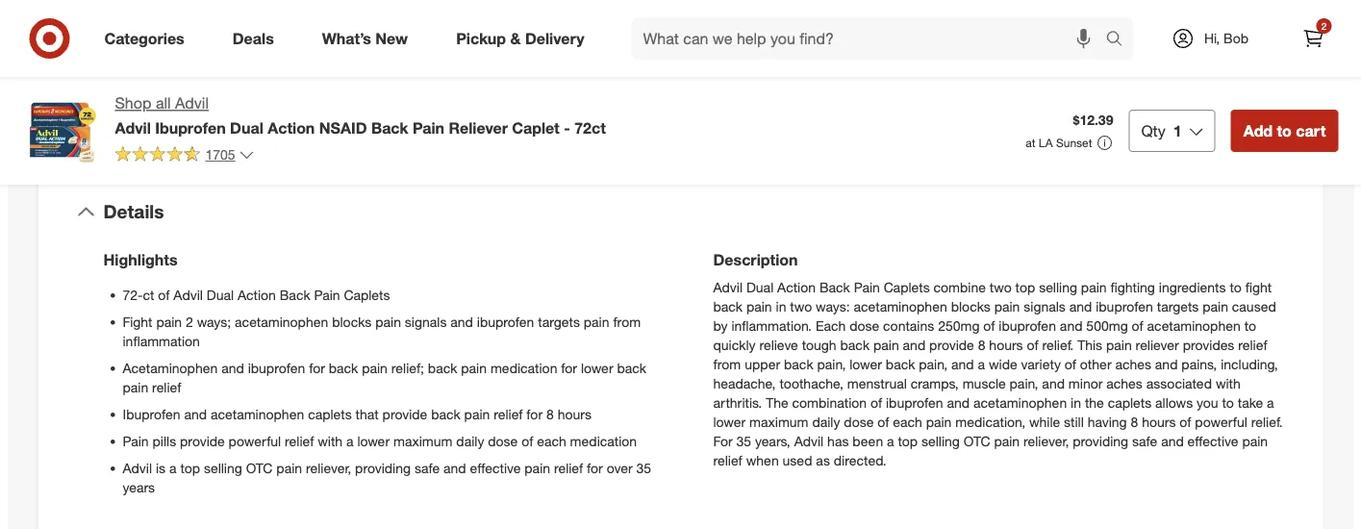 Task type: describe. For each thing, give the bounding box(es) containing it.
providing inside advil is a top selling otc pain reliever, providing safe and effective pain relief for over 35 years
[[355, 460, 411, 476]]

advil down shop
[[115, 118, 151, 137]]

reliever
[[449, 118, 508, 137]]

0 horizontal spatial pain,
[[817, 356, 846, 372]]

blocks inside description advil dual action back pain caplets combine two top selling pain fighting ingredients to fight back pain in two ways: acetaminophen blocks pain signals and ibuprofen targets pain caused by inflammation. each dose contains 250mg of ibuprofen and 500mg of acetaminophen to quickly relieve tough back pain and provide 8 hours of relief. this pain reliever provides relief from upper back pain, lower back pain, and a wide variety of other aches and pains, including, headache, toothache, menstrual cramps, muscle pain, and minor aches associated with arthritis. the combination of ibuprofen and acetaminophen in the caplets allows you to take a lower maximum daily dose of each pain medication, while still having 8 hours of powerful relief. for 35 years, advil has been a top selling otc pain reliever, providing safe and effective pain relief when used as directed.
[[951, 298, 991, 315]]

that
[[356, 406, 379, 423]]

the
[[1085, 394, 1105, 411]]

pain inside description advil dual action back pain caplets combine two top selling pain fighting ingredients to fight back pain in two ways: acetaminophen blocks pain signals and ibuprofen targets pain caused by inflammation. each dose contains 250mg of ibuprofen and 500mg of acetaminophen to quickly relieve tough back pain and provide 8 hours of relief. this pain reliever provides relief from upper back pain, lower back pain, and a wide variety of other aches and pains, including, headache, toothache, menstrual cramps, muscle pain, and minor aches associated with arthritis. the combination of ibuprofen and acetaminophen in the caplets allows you to take a lower maximum daily dose of each pain medication, while still having 8 hours of powerful relief. for 35 years, advil has been a top selling otc pain reliever, providing safe and effective pain relief when used as directed.
[[854, 279, 880, 296]]

0 horizontal spatial in
[[776, 298, 787, 315]]

bob
[[1224, 30, 1249, 47]]

reliever, inside description advil dual action back pain caplets combine two top selling pain fighting ingredients to fight back pain in two ways: acetaminophen blocks pain signals and ibuprofen targets pain caused by inflammation. each dose contains 250mg of ibuprofen and 500mg of acetaminophen to quickly relieve tough back pain and provide 8 hours of relief. this pain reliever provides relief from upper back pain, lower back pain, and a wide variety of other aches and pains, including, headache, toothache, menstrual cramps, muscle pain, and minor aches associated with arthritis. the combination of ibuprofen and acetaminophen in the caplets allows you to take a lower maximum daily dose of each pain medication, while still having 8 hours of powerful relief. for 35 years, advil has been a top selling otc pain reliever, providing safe and effective pain relief when used as directed.
[[1024, 433, 1069, 449]]

fighting
[[1111, 279, 1156, 296]]

description advil dual action back pain caplets combine two top selling pain fighting ingredients to fight back pain in two ways: acetaminophen blocks pain signals and ibuprofen targets pain caused by inflammation. each dose contains 250mg of ibuprofen and 500mg of acetaminophen to quickly relieve tough back pain and provide 8 hours of relief. this pain reliever provides relief from upper back pain, lower back pain, and a wide variety of other aches and pains, including, headache, toothache, menstrual cramps, muscle pain, and minor aches associated with arthritis. the combination of ibuprofen and acetaminophen in the caplets allows you to take a lower maximum daily dose of each pain medication, while still having 8 hours of powerful relief. for 35 years, advil has been a top selling otc pain reliever, providing safe and effective pain relief when used as directed.
[[714, 251, 1283, 469]]

all
[[156, 94, 171, 113]]

provide inside description advil dual action back pain caplets combine two top selling pain fighting ingredients to fight back pain in two ways: acetaminophen blocks pain signals and ibuprofen targets pain caused by inflammation. each dose contains 250mg of ibuprofen and 500mg of acetaminophen to quickly relieve tough back pain and provide 8 hours of relief. this pain reliever provides relief from upper back pain, lower back pain, and a wide variety of other aches and pains, including, headache, toothache, menstrual cramps, muscle pain, and minor aches associated with arthritis. the combination of ibuprofen and acetaminophen in the caplets allows you to take a lower maximum daily dose of each pain medication, while still having 8 hours of powerful relief. for 35 years, advil has been a top selling otc pain reliever, providing safe and effective pain relief when used as directed.
[[930, 336, 975, 353]]

a down ibuprofen and acetaminophen caplets that provide back pain relief for 8 hours
[[346, 433, 354, 449]]

variety
[[1022, 356, 1061, 372]]

0 horizontal spatial 8
[[547, 406, 554, 423]]

effective inside advil is a top selling otc pain reliever, providing safe and effective pain relief for over 35 years
[[470, 460, 521, 476]]

72-
[[123, 286, 143, 303]]

and inside fight pain 2 ways; acetaminophen blocks pain signals and ibuprofen targets pain from inflammation
[[451, 313, 473, 330]]

1 vertical spatial aches
[[1107, 375, 1143, 392]]

targets inside fight pain 2 ways; acetaminophen blocks pain signals and ibuprofen targets pain from inflammation
[[538, 313, 580, 330]]

add
[[1244, 121, 1273, 140]]

deals
[[233, 29, 274, 48]]

shop all advil advil ibuprofen dual action nsaid back pain reliever caplet - 72ct
[[115, 94, 606, 137]]

&
[[511, 29, 521, 48]]

1705 link
[[115, 145, 255, 167]]

tough
[[802, 336, 837, 353]]

muscle
[[963, 375, 1006, 392]]

effective inside description advil dual action back pain caplets combine two top selling pain fighting ingredients to fight back pain in two ways: acetaminophen blocks pain signals and ibuprofen targets pain caused by inflammation. each dose contains 250mg of ibuprofen and 500mg of acetaminophen to quickly relieve tough back pain and provide 8 hours of relief. this pain reliever provides relief from upper back pain, lower back pain, and a wide variety of other aches and pains, including, headache, toothache, menstrual cramps, muscle pain, and minor aches associated with arthritis. the combination of ibuprofen and acetaminophen in the caplets allows you to take a lower maximum daily dose of each pain medication, while still having 8 hours of powerful relief. for 35 years, advil has been a top selling otc pain reliever, providing safe and effective pain relief when used as directed.
[[1188, 433, 1239, 449]]

otc inside description advil dual action back pain caplets combine two top selling pain fighting ingredients to fight back pain in two ways: acetaminophen blocks pain signals and ibuprofen targets pain caused by inflammation. each dose contains 250mg of ibuprofen and 500mg of acetaminophen to quickly relieve tough back pain and provide 8 hours of relief. this pain reliever provides relief from upper back pain, lower back pain, and a wide variety of other aches and pains, including, headache, toothache, menstrual cramps, muscle pain, and minor aches associated with arthritis. the combination of ibuprofen and acetaminophen in the caplets allows you to take a lower maximum daily dose of each pain medication, while still having 8 hours of powerful relief. for 35 years, advil has been a top selling otc pain reliever, providing safe and effective pain relief when used as directed.
[[964, 433, 991, 449]]

0 horizontal spatial daily
[[456, 433, 484, 449]]

relieve
[[760, 336, 799, 353]]

reliever
[[1136, 336, 1180, 353]]

from inside description advil dual action back pain caplets combine two top selling pain fighting ingredients to fight back pain in two ways: acetaminophen blocks pain signals and ibuprofen targets pain caused by inflammation. each dose contains 250mg of ibuprofen and 500mg of acetaminophen to quickly relieve tough back pain and provide 8 hours of relief. this pain reliever provides relief from upper back pain, lower back pain, and a wide variety of other aches and pains, including, headache, toothache, menstrual cramps, muscle pain, and minor aches associated with arthritis. the combination of ibuprofen and acetaminophen in the caplets allows you to take a lower maximum daily dose of each pain medication, while still having 8 hours of powerful relief. for 35 years, advil has been a top selling otc pain reliever, providing safe and effective pain relief when used as directed.
[[714, 356, 741, 372]]

at
[[1026, 136, 1036, 150]]

menstrual
[[848, 375, 907, 392]]

show more images
[[274, 46, 406, 65]]

while
[[1030, 413, 1061, 430]]

for
[[714, 433, 733, 449]]

2 link
[[1293, 17, 1335, 60]]

2 horizontal spatial hours
[[1142, 413, 1176, 430]]

1 vertical spatial ibuprofen
[[123, 406, 181, 423]]

relief;
[[391, 359, 424, 376]]

lower inside acetaminophen and ibuprofen for back pain relief; back pain medication for lower back pain relief
[[581, 359, 614, 376]]

cart
[[1297, 121, 1327, 140]]

acetaminophen inside fight pain 2 ways; acetaminophen blocks pain signals and ibuprofen targets pain from inflammation
[[235, 313, 328, 330]]

1 horizontal spatial top
[[898, 433, 918, 449]]

0 horizontal spatial caplets
[[344, 286, 390, 303]]

72-ct of advil dual action back pain caplets
[[123, 286, 390, 303]]

1 horizontal spatial two
[[990, 279, 1012, 296]]

acetaminophen
[[123, 359, 218, 376]]

0 horizontal spatial provide
[[180, 433, 225, 449]]

sunset
[[1057, 136, 1093, 150]]

advil down description at the right of the page
[[714, 279, 743, 296]]

categories link
[[88, 17, 209, 60]]

more
[[317, 46, 352, 65]]

powerful inside description advil dual action back pain caplets combine two top selling pain fighting ingredients to fight back pain in two ways: acetaminophen blocks pain signals and ibuprofen targets pain caused by inflammation. each dose contains 250mg of ibuprofen and 500mg of acetaminophen to quickly relieve tough back pain and provide 8 hours of relief. this pain reliever provides relief from upper back pain, lower back pain, and a wide variety of other aches and pains, including, headache, toothache, menstrual cramps, muscle pain, and minor aches associated with arthritis. the combination of ibuprofen and acetaminophen in the caplets allows you to take a lower maximum daily dose of each pain medication, while still having 8 hours of powerful relief. for 35 years, advil has been a top selling otc pain reliever, providing safe and effective pain relief when used as directed.
[[1196, 413, 1248, 430]]

action inside shop all advil advil ibuprofen dual action nsaid back pain reliever caplet - 72ct
[[268, 118, 315, 137]]

back inside description advil dual action back pain caplets combine two top selling pain fighting ingredients to fight back pain in two ways: acetaminophen blocks pain signals and ibuprofen targets pain caused by inflammation. each dose contains 250mg of ibuprofen and 500mg of acetaminophen to quickly relieve tough back pain and provide 8 hours of relief. this pain reliever provides relief from upper back pain, lower back pain, and a wide variety of other aches and pains, including, headache, toothache, menstrual cramps, muscle pain, and minor aches associated with arthritis. the combination of ibuprofen and acetaminophen in the caplets allows you to take a lower maximum daily dose of each pain medication, while still having 8 hours of powerful relief. for 35 years, advil has been a top selling otc pain reliever, providing safe and effective pain relief when used as directed.
[[820, 279, 850, 296]]

0 horizontal spatial hours
[[558, 406, 592, 423]]

pickup & delivery
[[456, 29, 585, 48]]

targets inside description advil dual action back pain caplets combine two top selling pain fighting ingredients to fight back pain in two ways: acetaminophen blocks pain signals and ibuprofen targets pain caused by inflammation. each dose contains 250mg of ibuprofen and 500mg of acetaminophen to quickly relieve tough back pain and provide 8 hours of relief. this pain reliever provides relief from upper back pain, lower back pain, and a wide variety of other aches and pains, including, headache, toothache, menstrual cramps, muscle pain, and minor aches associated with arthritis. the combination of ibuprofen and acetaminophen in the caplets allows you to take a lower maximum daily dose of each pain medication, while still having 8 hours of powerful relief. for 35 years, advil has been a top selling otc pain reliever, providing safe and effective pain relief when used as directed.
[[1157, 298, 1199, 315]]

pains,
[[1182, 356, 1218, 372]]

to down "caused"
[[1245, 317, 1257, 334]]

0 horizontal spatial maximum
[[394, 433, 453, 449]]

image of advil ibuprofen dual action nsaid back pain reliever caplet - 72ct image
[[23, 92, 100, 169]]

including,
[[1221, 356, 1279, 372]]

and down cramps,
[[947, 394, 970, 411]]

and inside advil is a top selling otc pain reliever, providing safe and effective pain relief for over 35 years
[[444, 460, 466, 476]]

maximum inside description advil dual action back pain caplets combine two top selling pain fighting ingredients to fight back pain in two ways: acetaminophen blocks pain signals and ibuprofen targets pain caused by inflammation. each dose contains 250mg of ibuprofen and 500mg of acetaminophen to quickly relieve tough back pain and provide 8 hours of relief. this pain reliever provides relief from upper back pain, lower back pain, and a wide variety of other aches and pains, including, headache, toothache, menstrual cramps, muscle pain, and minor aches associated with arthritis. the combination of ibuprofen and acetaminophen in the caplets allows you to take a lower maximum daily dose of each pain medication, while still having 8 hours of powerful relief. for 35 years, advil has been a top selling otc pain reliever, providing safe and effective pain relief when used as directed.
[[750, 413, 809, 430]]

provides
[[1183, 336, 1235, 353]]

$12.39
[[1074, 112, 1114, 129]]

new
[[376, 29, 408, 48]]

and inside acetaminophen and ibuprofen for back pain relief; back pain medication for lower back pain relief
[[221, 359, 244, 376]]

search
[[1098, 31, 1144, 50]]

ct
[[143, 286, 154, 303]]

2 vertical spatial dose
[[488, 433, 518, 449]]

pickup & delivery link
[[440, 17, 609, 60]]

a inside advil is a top selling otc pain reliever, providing safe and effective pain relief for over 35 years
[[169, 460, 177, 476]]

this
[[1078, 336, 1103, 353]]

add to cart
[[1244, 121, 1327, 140]]

2 horizontal spatial pain,
[[1010, 375, 1039, 392]]

pain pills provide powerful relief with a lower maximum daily dose of each medication
[[123, 433, 637, 449]]

advil ibuprofen dual action nsaid back pain reliever caplet - 72ct, 6 of 9 image
[[23, 0, 332, 19]]

search button
[[1098, 17, 1144, 64]]

details
[[103, 201, 164, 223]]

advil right all
[[175, 94, 209, 113]]

1 horizontal spatial 2
[[1322, 20, 1327, 32]]

0 horizontal spatial each
[[537, 433, 567, 449]]

top inside advil is a top selling otc pain reliever, providing safe and effective pain relief for over 35 years
[[180, 460, 200, 476]]

1 horizontal spatial pain,
[[919, 356, 948, 372]]

images
[[357, 46, 406, 65]]

and up 500mg
[[1070, 298, 1093, 315]]

the
[[766, 394, 789, 411]]

dual inside shop all advil advil ibuprofen dual action nsaid back pain reliever caplet - 72ct
[[230, 118, 264, 137]]

hi, bob
[[1205, 30, 1249, 47]]

dual up "ways;"
[[207, 286, 234, 303]]

ibuprofen and acetaminophen caplets that provide back pain relief for 8 hours
[[123, 406, 592, 423]]

and down reliever at the bottom right of the page
[[1156, 356, 1178, 372]]

years,
[[755, 433, 791, 449]]

at la sunset
[[1026, 136, 1093, 150]]

quickly
[[714, 336, 756, 353]]

fight pain 2 ways; acetaminophen blocks pain signals and ibuprofen targets pain from inflammation
[[123, 313, 641, 349]]

fight
[[1246, 279, 1272, 296]]

1705
[[205, 146, 235, 163]]

250mg
[[938, 317, 980, 334]]

allows
[[1156, 394, 1193, 411]]

providing inside description advil dual action back pain caplets combine two top selling pain fighting ingredients to fight back pain in two ways: acetaminophen blocks pain signals and ibuprofen targets pain caused by inflammation. each dose contains 250mg of ibuprofen and 500mg of acetaminophen to quickly relieve tough back pain and provide 8 hours of relief. this pain reliever provides relief from upper back pain, lower back pain, and a wide variety of other aches and pains, including, headache, toothache, menstrual cramps, muscle pain, and minor aches associated with arthritis. the combination of ibuprofen and acetaminophen in the caplets allows you to take a lower maximum daily dose of each pain medication, while still having 8 hours of powerful relief. for 35 years, advil has been a top selling otc pain reliever, providing safe and effective pain relief when used as directed.
[[1073, 433, 1129, 449]]

inflammation
[[123, 333, 200, 349]]

about this item
[[601, 123, 761, 150]]

1 horizontal spatial in
[[1071, 394, 1082, 411]]

delivery
[[525, 29, 585, 48]]

still
[[1064, 413, 1084, 430]]

having
[[1088, 413, 1127, 430]]

la
[[1039, 136, 1053, 150]]

advil ibuprofen dual action nsaid back pain reliever caplet - 72ct, 7 of 9 image
[[348, 0, 658, 19]]

and down variety
[[1043, 375, 1065, 392]]

signals inside fight pain 2 ways; acetaminophen blocks pain signals and ibuprofen targets pain from inflammation
[[405, 313, 447, 330]]

0 horizontal spatial relief.
[[1043, 336, 1074, 353]]

to inside add to cart "button"
[[1277, 121, 1292, 140]]

by
[[714, 317, 728, 334]]

ibuprofen inside fight pain 2 ways; acetaminophen blocks pain signals and ibuprofen targets pain from inflammation
[[477, 313, 534, 330]]

over
[[607, 460, 633, 476]]

72ct
[[575, 118, 606, 137]]

headache,
[[714, 375, 776, 392]]

2 inside fight pain 2 ways; acetaminophen blocks pain signals and ibuprofen targets pain from inflammation
[[186, 313, 193, 330]]

pills
[[153, 433, 176, 449]]

0 vertical spatial dose
[[850, 317, 880, 334]]

safe inside advil is a top selling otc pain reliever, providing safe and effective pain relief for over 35 years
[[415, 460, 440, 476]]



Task type: locate. For each thing, give the bounding box(es) containing it.
top right the 'been'
[[898, 433, 918, 449]]

selling right is
[[204, 460, 242, 476]]

is
[[156, 460, 166, 476]]

0 vertical spatial two
[[990, 279, 1012, 296]]

1 vertical spatial in
[[1071, 394, 1082, 411]]

0 vertical spatial medication
[[491, 359, 558, 376]]

0 vertical spatial reliever,
[[1024, 433, 1069, 449]]

providing down pain pills provide powerful relief with a lower maximum daily dose of each medication
[[355, 460, 411, 476]]

combination
[[793, 394, 867, 411]]

with down ibuprofen and acetaminophen caplets that provide back pain relief for 8 hours
[[318, 433, 343, 449]]

0 horizontal spatial two
[[790, 298, 812, 315]]

relief inside advil is a top selling otc pain reliever, providing safe and effective pain relief for over 35 years
[[554, 460, 583, 476]]

from down quickly
[[714, 356, 741, 372]]

relief. up variety
[[1043, 336, 1074, 353]]

1 vertical spatial each
[[537, 433, 567, 449]]

caused
[[1233, 298, 1277, 315]]

aches down other
[[1107, 375, 1143, 392]]

selling down medication,
[[922, 433, 960, 449]]

2 up sponsored
[[1322, 20, 1327, 32]]

0 horizontal spatial safe
[[415, 460, 440, 476]]

associated
[[1147, 375, 1213, 392]]

sponsored
[[1282, 42, 1339, 57]]

inflammation.
[[732, 317, 812, 334]]

in
[[776, 298, 787, 315], [1071, 394, 1082, 411]]

1 horizontal spatial hours
[[990, 336, 1024, 353]]

0 horizontal spatial 2
[[186, 313, 193, 330]]

action
[[268, 118, 315, 137], [778, 279, 816, 296], [238, 286, 276, 303]]

caplets up having
[[1108, 394, 1152, 411]]

1 vertical spatial 35
[[637, 460, 652, 476]]

and up 'muscle'
[[952, 356, 975, 372]]

selling
[[1039, 279, 1078, 296], [922, 433, 960, 449], [204, 460, 242, 476]]

providing down having
[[1073, 433, 1129, 449]]

to
[[1277, 121, 1292, 140], [1230, 279, 1242, 296], [1245, 317, 1257, 334], [1223, 394, 1235, 411]]

0 horizontal spatial otc
[[246, 460, 273, 476]]

caplets up fight pain 2 ways; acetaminophen blocks pain signals and ibuprofen targets pain from inflammation
[[344, 286, 390, 303]]

pain left combine
[[854, 279, 880, 296]]

description
[[714, 251, 798, 270]]

caplets up contains
[[884, 279, 930, 296]]

0 horizontal spatial from
[[613, 313, 641, 330]]

1 vertical spatial safe
[[415, 460, 440, 476]]

two left ways:
[[790, 298, 812, 315]]

1 vertical spatial daily
[[456, 433, 484, 449]]

wide
[[989, 356, 1018, 372]]

dual down description at the right of the page
[[747, 279, 774, 296]]

blocks down combine
[[951, 298, 991, 315]]

each inside description advil dual action back pain caplets combine two top selling pain fighting ingredients to fight back pain in two ways: acetaminophen blocks pain signals and ibuprofen targets pain caused by inflammation. each dose contains 250mg of ibuprofen and 500mg of acetaminophen to quickly relieve tough back pain and provide 8 hours of relief. this pain reliever provides relief from upper back pain, lower back pain, and a wide variety of other aches and pains, including, headache, toothache, menstrual cramps, muscle pain, and minor aches associated with arthritis. the combination of ibuprofen and acetaminophen in the caplets allows you to take a lower maximum daily dose of each pain medication, while still having 8 hours of powerful relief. for 35 years, advil has been a top selling otc pain reliever, providing safe and effective pain relief when used as directed.
[[893, 413, 923, 430]]

dual inside description advil dual action back pain caplets combine two top selling pain fighting ingredients to fight back pain in two ways: acetaminophen blocks pain signals and ibuprofen targets pain caused by inflammation. each dose contains 250mg of ibuprofen and 500mg of acetaminophen to quickly relieve tough back pain and provide 8 hours of relief. this pain reliever provides relief from upper back pain, lower back pain, and a wide variety of other aches and pains, including, headache, toothache, menstrual cramps, muscle pain, and minor aches associated with arthritis. the combination of ibuprofen and acetaminophen in the caplets allows you to take a lower maximum daily dose of each pain medication, while still having 8 hours of powerful relief. for 35 years, advil has been a top selling otc pain reliever, providing safe and effective pain relief when used as directed.
[[747, 279, 774, 296]]

what's new link
[[306, 17, 432, 60]]

0 vertical spatial from
[[613, 313, 641, 330]]

1 horizontal spatial blocks
[[951, 298, 991, 315]]

minor
[[1069, 375, 1103, 392]]

1 vertical spatial 2
[[186, 313, 193, 330]]

years
[[123, 479, 155, 496]]

1 vertical spatial top
[[898, 433, 918, 449]]

35 inside description advil dual action back pain caplets combine two top selling pain fighting ingredients to fight back pain in two ways: acetaminophen blocks pain signals and ibuprofen targets pain caused by inflammation. each dose contains 250mg of ibuprofen and 500mg of acetaminophen to quickly relieve tough back pain and provide 8 hours of relief. this pain reliever provides relief from upper back pain, lower back pain, and a wide variety of other aches and pains, including, headache, toothache, menstrual cramps, muscle pain, and minor aches associated with arthritis. the combination of ibuprofen and acetaminophen in the caplets allows you to take a lower maximum daily dose of each pain medication, while still having 8 hours of powerful relief. for 35 years, advil has been a top selling otc pain reliever, providing safe and effective pain relief when used as directed.
[[737, 433, 752, 449]]

1 vertical spatial dose
[[844, 413, 874, 430]]

pain inside shop all advil advil ibuprofen dual action nsaid back pain reliever caplet - 72ct
[[413, 118, 445, 137]]

0 vertical spatial 2
[[1322, 20, 1327, 32]]

1 horizontal spatial providing
[[1073, 433, 1129, 449]]

0 horizontal spatial signals
[[405, 313, 447, 330]]

as
[[816, 452, 830, 469]]

deals link
[[216, 17, 298, 60]]

2 horizontal spatial provide
[[930, 336, 975, 353]]

35 right over
[[637, 460, 652, 476]]

this
[[670, 123, 709, 150]]

add to cart button
[[1231, 110, 1339, 152]]

each
[[816, 317, 846, 334]]

relief.
[[1043, 336, 1074, 353], [1252, 413, 1283, 430]]

0 vertical spatial relief.
[[1043, 336, 1074, 353]]

2 horizontal spatial 8
[[1131, 413, 1139, 430]]

in left the
[[1071, 394, 1082, 411]]

reliever,
[[1024, 433, 1069, 449], [306, 460, 351, 476]]

dual up 1705
[[230, 118, 264, 137]]

1 vertical spatial medication
[[570, 433, 637, 449]]

nsaid
[[319, 118, 367, 137]]

from left "by"
[[613, 313, 641, 330]]

relief inside acetaminophen and ibuprofen for back pain relief; back pain medication for lower back pain relief
[[152, 379, 181, 396]]

2 horizontal spatial back
[[820, 279, 850, 296]]

-
[[564, 118, 570, 137]]

ibuprofen inside acetaminophen and ibuprofen for back pain relief; back pain medication for lower back pain relief
[[248, 359, 305, 376]]

top right is
[[180, 460, 200, 476]]

1 horizontal spatial selling
[[922, 433, 960, 449]]

back right the nsaid
[[371, 118, 408, 137]]

safe inside description advil dual action back pain caplets combine two top selling pain fighting ingredients to fight back pain in two ways: acetaminophen blocks pain signals and ibuprofen targets pain caused by inflammation. each dose contains 250mg of ibuprofen and 500mg of acetaminophen to quickly relieve tough back pain and provide 8 hours of relief. this pain reliever provides relief from upper back pain, lower back pain, and a wide variety of other aches and pains, including, headache, toothache, menstrual cramps, muscle pain, and minor aches associated with arthritis. the combination of ibuprofen and acetaminophen in the caplets allows you to take a lower maximum daily dose of each pain medication, while still having 8 hours of powerful relief. for 35 years, advil has been a top selling otc pain reliever, providing safe and effective pain relief when used as directed.
[[1133, 433, 1158, 449]]

and
[[1070, 298, 1093, 315], [451, 313, 473, 330], [1060, 317, 1083, 334], [903, 336, 926, 353], [952, 356, 975, 372], [1156, 356, 1178, 372], [221, 359, 244, 376], [1043, 375, 1065, 392], [947, 394, 970, 411], [184, 406, 207, 423], [1162, 433, 1184, 449], [444, 460, 466, 476]]

contains
[[883, 317, 935, 334]]

signals inside description advil dual action back pain caplets combine two top selling pain fighting ingredients to fight back pain in two ways: acetaminophen blocks pain signals and ibuprofen targets pain caused by inflammation. each dose contains 250mg of ibuprofen and 500mg of acetaminophen to quickly relieve tough back pain and provide 8 hours of relief. this pain reliever provides relief from upper back pain, lower back pain, and a wide variety of other aches and pains, including, headache, toothache, menstrual cramps, muscle pain, and minor aches associated with arthritis. the combination of ibuprofen and acetaminophen in the caplets allows you to take a lower maximum daily dose of each pain medication, while still having 8 hours of powerful relief. for 35 years, advil has been a top selling otc pain reliever, providing safe and effective pain relief when used as directed.
[[1024, 298, 1066, 315]]

35 right for on the bottom of page
[[737, 433, 752, 449]]

1 horizontal spatial each
[[893, 413, 923, 430]]

What can we help you find? suggestions appear below search field
[[632, 17, 1111, 60]]

2 left "ways;"
[[186, 313, 193, 330]]

back up ways:
[[820, 279, 850, 296]]

and down "ways;"
[[221, 359, 244, 376]]

2 horizontal spatial top
[[1016, 279, 1036, 296]]

two right combine
[[990, 279, 1012, 296]]

and down contains
[[903, 336, 926, 353]]

a right the 'been'
[[887, 433, 895, 449]]

0 vertical spatial top
[[1016, 279, 1036, 296]]

0 horizontal spatial medication
[[491, 359, 558, 376]]

0 vertical spatial 35
[[737, 433, 752, 449]]

safe down allows
[[1133, 433, 1158, 449]]

caplets inside description advil dual action back pain caplets combine two top selling pain fighting ingredients to fight back pain in two ways: acetaminophen blocks pain signals and ibuprofen targets pain caused by inflammation. each dose contains 250mg of ibuprofen and 500mg of acetaminophen to quickly relieve tough back pain and provide 8 hours of relief. this pain reliever provides relief from upper back pain, lower back pain, and a wide variety of other aches and pains, including, headache, toothache, menstrual cramps, muscle pain, and minor aches associated with arthritis. the combination of ibuprofen and acetaminophen in the caplets allows you to take a lower maximum daily dose of each pain medication, while still having 8 hours of powerful relief. for 35 years, advil has been a top selling otc pain reliever, providing safe and effective pain relief when used as directed.
[[884, 279, 930, 296]]

used
[[783, 452, 813, 469]]

pain
[[1082, 279, 1107, 296], [747, 298, 772, 315], [995, 298, 1020, 315], [1203, 298, 1229, 315], [156, 313, 182, 330], [376, 313, 401, 330], [584, 313, 610, 330], [874, 336, 899, 353], [1107, 336, 1132, 353], [362, 359, 388, 376], [461, 359, 487, 376], [123, 379, 148, 396], [464, 406, 490, 423], [926, 413, 952, 430], [994, 433, 1020, 449], [1243, 433, 1268, 449], [277, 460, 302, 476], [525, 460, 550, 476]]

take
[[1238, 394, 1264, 411]]

0 vertical spatial safe
[[1133, 433, 1158, 449]]

medication
[[491, 359, 558, 376], [570, 433, 637, 449]]

top right combine
[[1016, 279, 1036, 296]]

maximum down the 'the'
[[750, 413, 809, 430]]

ibuprofen inside shop all advil advil ibuprofen dual action nsaid back pain reliever caplet - 72ct
[[155, 118, 226, 137]]

fight
[[123, 313, 153, 330]]

provide down 250mg
[[930, 336, 975, 353]]

acetaminophen
[[854, 298, 948, 315], [235, 313, 328, 330], [1148, 317, 1241, 334], [974, 394, 1067, 411], [211, 406, 304, 423]]

of
[[158, 286, 170, 303], [984, 317, 995, 334], [1132, 317, 1144, 334], [1027, 336, 1039, 353], [1065, 356, 1077, 372], [871, 394, 883, 411], [878, 413, 890, 430], [1180, 413, 1192, 430], [522, 433, 533, 449]]

0 vertical spatial effective
[[1188, 433, 1239, 449]]

1 horizontal spatial back
[[371, 118, 408, 137]]

1 vertical spatial powerful
[[229, 433, 281, 449]]

a
[[978, 356, 985, 372], [1267, 394, 1275, 411], [887, 433, 895, 449], [346, 433, 354, 449], [169, 460, 177, 476]]

reliever, down pain pills provide powerful relief with a lower maximum daily dose of each medication
[[306, 460, 351, 476]]

top
[[1016, 279, 1036, 296], [898, 433, 918, 449], [180, 460, 200, 476]]

pain left pills
[[123, 433, 149, 449]]

been
[[853, 433, 884, 449]]

1 vertical spatial with
[[318, 433, 343, 449]]

0 horizontal spatial blocks
[[332, 313, 372, 330]]

toothache,
[[780, 375, 844, 392]]

0 vertical spatial provide
[[930, 336, 975, 353]]

acetaminophen and ibuprofen for back pain relief; back pain medication for lower back pain relief
[[123, 359, 647, 396]]

when
[[746, 452, 779, 469]]

and down acetaminophen at the bottom left
[[184, 406, 207, 423]]

35 inside advil is a top selling otc pain reliever, providing safe and effective pain relief for over 35 years
[[637, 460, 652, 476]]

ways;
[[197, 313, 231, 330]]

qty
[[1142, 121, 1166, 140]]

ibuprofen up pills
[[123, 406, 181, 423]]

caplets
[[1108, 394, 1152, 411], [308, 406, 352, 423]]

to right add
[[1277, 121, 1292, 140]]

and up this
[[1060, 317, 1083, 334]]

what's new
[[322, 29, 408, 48]]

1 horizontal spatial 8
[[978, 336, 986, 353]]

in up inflammation.
[[776, 298, 787, 315]]

action inside description advil dual action back pain caplets combine two top selling pain fighting ingredients to fight back pain in two ways: acetaminophen blocks pain signals and ibuprofen targets pain caused by inflammation. each dose contains 250mg of ibuprofen and 500mg of acetaminophen to quickly relieve tough back pain and provide 8 hours of relief. this pain reliever provides relief from upper back pain, lower back pain, and a wide variety of other aches and pains, including, headache, toothache, menstrual cramps, muscle pain, and minor aches associated with arthritis. the combination of ibuprofen and acetaminophen in the caplets allows you to take a lower maximum daily dose of each pain medication, while still having 8 hours of powerful relief. for 35 years, advil has been a top selling otc pain reliever, providing safe and effective pain relief when used as directed.
[[778, 279, 816, 296]]

item
[[715, 123, 761, 150]]

about
[[601, 123, 664, 150]]

1 horizontal spatial otc
[[964, 433, 991, 449]]

1 vertical spatial providing
[[355, 460, 411, 476]]

relief. down take
[[1252, 413, 1283, 430]]

0 horizontal spatial providing
[[355, 460, 411, 476]]

0 vertical spatial providing
[[1073, 433, 1129, 449]]

0 vertical spatial in
[[776, 298, 787, 315]]

2 vertical spatial top
[[180, 460, 200, 476]]

ibuprofen up the 1705 link
[[155, 118, 226, 137]]

1 horizontal spatial maximum
[[750, 413, 809, 430]]

pain, down variety
[[1010, 375, 1039, 392]]

pain, up cramps,
[[919, 356, 948, 372]]

for inside advil is a top selling otc pain reliever, providing safe and effective pain relief for over 35 years
[[587, 460, 603, 476]]

reliever, inside advil is a top selling otc pain reliever, providing safe and effective pain relief for over 35 years
[[306, 460, 351, 476]]

0 horizontal spatial top
[[180, 460, 200, 476]]

1 horizontal spatial daily
[[813, 413, 841, 430]]

daily down combination
[[813, 413, 841, 430]]

selling left fighting
[[1039, 279, 1078, 296]]

with
[[1216, 375, 1241, 392], [318, 433, 343, 449]]

advil up used
[[795, 433, 824, 449]]

provide
[[930, 336, 975, 353], [383, 406, 428, 423], [180, 433, 225, 449]]

has
[[828, 433, 849, 449]]

0 vertical spatial otc
[[964, 433, 991, 449]]

0 vertical spatial each
[[893, 413, 923, 430]]

signals up relief;
[[405, 313, 447, 330]]

dose
[[850, 317, 880, 334], [844, 413, 874, 430], [488, 433, 518, 449]]

powerful down you
[[1196, 413, 1248, 430]]

500mg
[[1087, 317, 1129, 334]]

provide up pain pills provide powerful relief with a lower maximum daily dose of each medication
[[383, 406, 428, 423]]

and up acetaminophen and ibuprofen for back pain relief; back pain medication for lower back pain relief
[[451, 313, 473, 330]]

ingredients
[[1159, 279, 1226, 296]]

reliever, down 'while'
[[1024, 433, 1069, 449]]

from inside fight pain 2 ways; acetaminophen blocks pain signals and ibuprofen targets pain from inflammation
[[613, 313, 641, 330]]

1 vertical spatial relief.
[[1252, 413, 1283, 430]]

details button
[[53, 182, 1308, 243]]

show
[[274, 46, 313, 65]]

0 vertical spatial maximum
[[750, 413, 809, 430]]

2 horizontal spatial selling
[[1039, 279, 1078, 296]]

to right you
[[1223, 394, 1235, 411]]

with inside description advil dual action back pain caplets combine two top selling pain fighting ingredients to fight back pain in two ways: acetaminophen blocks pain signals and ibuprofen targets pain caused by inflammation. each dose contains 250mg of ibuprofen and 500mg of acetaminophen to quickly relieve tough back pain and provide 8 hours of relief. this pain reliever provides relief from upper back pain, lower back pain, and a wide variety of other aches and pains, including, headache, toothache, menstrual cramps, muscle pain, and minor aches associated with arthritis. the combination of ibuprofen and acetaminophen in the caplets allows you to take a lower maximum daily dose of each pain medication, while still having 8 hours of powerful relief. for 35 years, advil has been a top selling otc pain reliever, providing safe and effective pain relief when used as directed.
[[1216, 375, 1241, 392]]

otc inside advil is a top selling otc pain reliever, providing safe and effective pain relief for over 35 years
[[246, 460, 273, 476]]

1 horizontal spatial relief.
[[1252, 413, 1283, 430]]

1 vertical spatial selling
[[922, 433, 960, 449]]

2 vertical spatial selling
[[204, 460, 242, 476]]

1 vertical spatial maximum
[[394, 433, 453, 449]]

blocks inside fight pain 2 ways; acetaminophen blocks pain signals and ibuprofen targets pain from inflammation
[[332, 313, 372, 330]]

1 horizontal spatial from
[[714, 356, 741, 372]]

and down pain pills provide powerful relief with a lower maximum daily dose of each medication
[[444, 460, 466, 476]]

ibuprofen
[[1096, 298, 1154, 315], [477, 313, 534, 330], [999, 317, 1057, 334], [248, 359, 305, 376], [886, 394, 944, 411]]

0 vertical spatial aches
[[1116, 356, 1152, 372]]

arthritis.
[[714, 394, 762, 411]]

signals up variety
[[1024, 298, 1066, 315]]

shop
[[115, 94, 152, 113]]

1 horizontal spatial with
[[1216, 375, 1241, 392]]

1 horizontal spatial medication
[[570, 433, 637, 449]]

1 horizontal spatial safe
[[1133, 433, 1158, 449]]

provide right pills
[[180, 433, 225, 449]]

caplets inside description advil dual action back pain caplets combine two top selling pain fighting ingredients to fight back pain in two ways: acetaminophen blocks pain signals and ibuprofen targets pain caused by inflammation. each dose contains 250mg of ibuprofen and 500mg of acetaminophen to quickly relieve tough back pain and provide 8 hours of relief. this pain reliever provides relief from upper back pain, lower back pain, and a wide variety of other aches and pains, including, headache, toothache, menstrual cramps, muscle pain, and minor aches associated with arthritis. the combination of ibuprofen and acetaminophen in the caplets allows you to take a lower maximum daily dose of each pain medication, while still having 8 hours of powerful relief. for 35 years, advil has been a top selling otc pain reliever, providing safe and effective pain relief when used as directed.
[[1108, 394, 1152, 411]]

1 horizontal spatial effective
[[1188, 433, 1239, 449]]

1 horizontal spatial reliever,
[[1024, 433, 1069, 449]]

safe down pain pills provide powerful relief with a lower maximum daily dose of each medication
[[415, 460, 440, 476]]

hi,
[[1205, 30, 1220, 47]]

daily inside description advil dual action back pain caplets combine two top selling pain fighting ingredients to fight back pain in two ways: acetaminophen blocks pain signals and ibuprofen targets pain caused by inflammation. each dose contains 250mg of ibuprofen and 500mg of acetaminophen to quickly relieve tough back pain and provide 8 hours of relief. this pain reliever provides relief from upper back pain, lower back pain, and a wide variety of other aches and pains, including, headache, toothache, menstrual cramps, muscle pain, and minor aches associated with arthritis. the combination of ibuprofen and acetaminophen in the caplets allows you to take a lower maximum daily dose of each pain medication, while still having 8 hours of powerful relief. for 35 years, advil has been a top selling otc pain reliever, providing safe and effective pain relief when used as directed.
[[813, 413, 841, 430]]

two
[[990, 279, 1012, 296], [790, 298, 812, 315]]

0 vertical spatial with
[[1216, 375, 1241, 392]]

highlights
[[103, 251, 178, 270]]

medication inside acetaminophen and ibuprofen for back pain relief; back pain medication for lower back pain relief
[[491, 359, 558, 376]]

directed.
[[834, 452, 887, 469]]

a up 'muscle'
[[978, 356, 985, 372]]

0 horizontal spatial selling
[[204, 460, 242, 476]]

selling inside advil is a top selling otc pain reliever, providing safe and effective pain relief for over 35 years
[[204, 460, 242, 476]]

advil inside advil is a top selling otc pain reliever, providing safe and effective pain relief for over 35 years
[[123, 460, 152, 476]]

you
[[1197, 394, 1219, 411]]

each
[[893, 413, 923, 430], [537, 433, 567, 449]]

with up you
[[1216, 375, 1241, 392]]

combine
[[934, 279, 986, 296]]

advil up "ways;"
[[174, 286, 203, 303]]

pain left reliever
[[413, 118, 445, 137]]

2 vertical spatial provide
[[180, 433, 225, 449]]

daily up advil is a top selling otc pain reliever, providing safe and effective pain relief for over 35 years
[[456, 433, 484, 449]]

maximum
[[750, 413, 809, 430], [394, 433, 453, 449]]

advil up years
[[123, 460, 152, 476]]

0 horizontal spatial caplets
[[308, 406, 352, 423]]

0 vertical spatial ibuprofen
[[155, 118, 226, 137]]

0 horizontal spatial reliever,
[[306, 460, 351, 476]]

1 vertical spatial provide
[[383, 406, 428, 423]]

1 horizontal spatial provide
[[383, 406, 428, 423]]

and down allows
[[1162, 433, 1184, 449]]

1 vertical spatial two
[[790, 298, 812, 315]]

dual
[[230, 118, 264, 137], [747, 279, 774, 296], [207, 286, 234, 303]]

1 horizontal spatial targets
[[1157, 298, 1199, 315]]

advertisement region
[[704, 0, 1339, 40]]

image gallery element
[[23, 0, 658, 77]]

back up fight pain 2 ways; acetaminophen blocks pain signals and ibuprofen targets pain from inflammation
[[280, 286, 310, 303]]

back inside shop all advil advil ibuprofen dual action nsaid back pain reliever caplet - 72ct
[[371, 118, 408, 137]]

other
[[1081, 356, 1112, 372]]

advil is a top selling otc pain reliever, providing safe and effective pain relief for over 35 years
[[123, 460, 652, 496]]

pain up fight pain 2 ways; acetaminophen blocks pain signals and ibuprofen targets pain from inflammation
[[314, 286, 340, 303]]

1 vertical spatial effective
[[470, 460, 521, 476]]

back
[[714, 298, 743, 315], [841, 336, 870, 353], [784, 356, 814, 372], [886, 356, 916, 372], [329, 359, 358, 376], [428, 359, 457, 376], [617, 359, 647, 376], [431, 406, 461, 423]]

0 horizontal spatial 35
[[637, 460, 652, 476]]

aches down reliever at the bottom right of the page
[[1116, 356, 1152, 372]]

blocks up acetaminophen and ibuprofen for back pain relief; back pain medication for lower back pain relief
[[332, 313, 372, 330]]

a right take
[[1267, 394, 1275, 411]]

caplets left that
[[308, 406, 352, 423]]

cramps,
[[911, 375, 959, 392]]

1
[[1174, 121, 1182, 140]]

to left fight
[[1230, 279, 1242, 296]]

powerful right pills
[[229, 433, 281, 449]]

pain, down tough
[[817, 356, 846, 372]]

maximum up advil is a top selling otc pain reliever, providing safe and effective pain relief for over 35 years
[[394, 433, 453, 449]]

0 vertical spatial daily
[[813, 413, 841, 430]]

0 horizontal spatial powerful
[[229, 433, 281, 449]]

a right is
[[169, 460, 177, 476]]

1 horizontal spatial caplets
[[884, 279, 930, 296]]

0 horizontal spatial back
[[280, 286, 310, 303]]

1 horizontal spatial powerful
[[1196, 413, 1248, 430]]

35
[[737, 433, 752, 449], [637, 460, 652, 476]]



Task type: vqa. For each thing, say whether or not it's contained in the screenshot.
New
yes



